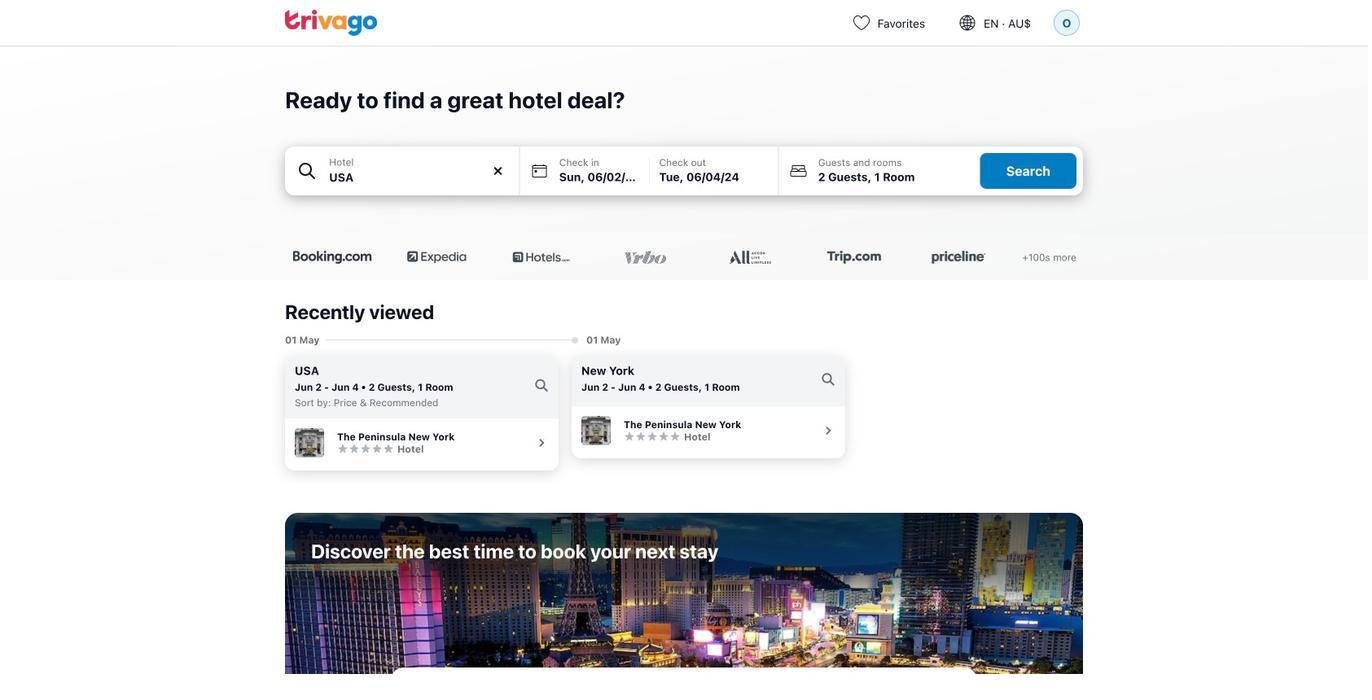 Task type: locate. For each thing, give the bounding box(es) containing it.
booking.com image
[[292, 251, 373, 264]]

hotels.com image
[[501, 251, 582, 264]]

vrbo image
[[605, 251, 687, 264]]

None field
[[285, 147, 520, 196]]

trivago logo image
[[285, 10, 378, 36]]



Task type: describe. For each thing, give the bounding box(es) containing it.
expedia image
[[396, 251, 478, 264]]

clear image
[[491, 164, 506, 178]]

trip.com image
[[814, 251, 895, 264]]

accor image
[[710, 251, 791, 264]]

priceline image
[[918, 251, 1000, 264]]



Task type: vqa. For each thing, say whether or not it's contained in the screenshot.
TRIP.COM IMAGE
yes



